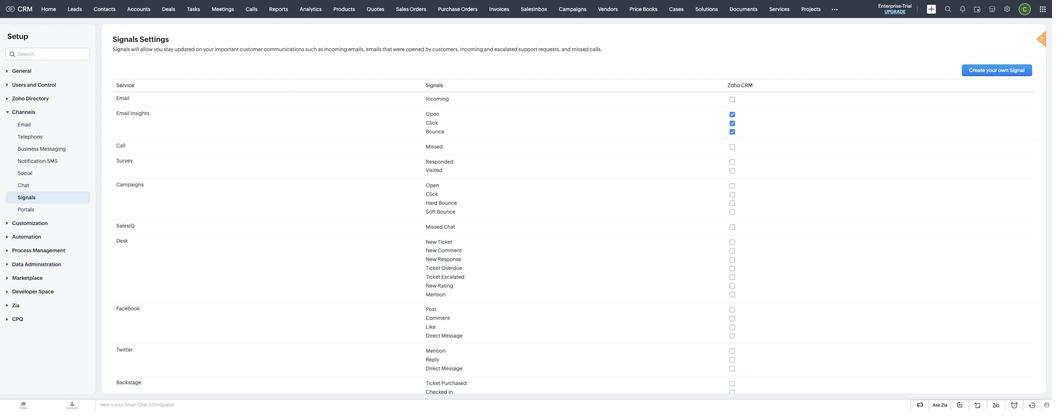 Task type: locate. For each thing, give the bounding box(es) containing it.
0 vertical spatial crm
[[18, 5, 33, 13]]

0 horizontal spatial orders
[[410, 6, 426, 12]]

1 vertical spatial direct
[[426, 366, 440, 372]]

signals up portals
[[18, 195, 36, 201]]

email inside channels region
[[18, 122, 31, 128]]

0 vertical spatial direct message
[[426, 333, 463, 339]]

home link
[[36, 0, 62, 18]]

open
[[426, 111, 439, 117], [426, 183, 439, 189]]

bounce down hard bounce in the left of the page
[[437, 209, 455, 215]]

requests,
[[538, 46, 560, 52]]

signals up will
[[113, 35, 138, 43]]

1 vertical spatial click
[[426, 191, 438, 197]]

incoming right customers,
[[460, 46, 483, 52]]

calls
[[246, 6, 257, 12]]

new for new comment
[[426, 248, 437, 254]]

1 horizontal spatial orders
[[461, 6, 478, 12]]

open down visited
[[426, 183, 439, 189]]

marketplace button
[[0, 271, 96, 285]]

zia
[[12, 303, 19, 309], [941, 403, 948, 408]]

1 vertical spatial message
[[441, 366, 463, 372]]

2 horizontal spatial chat
[[444, 224, 455, 230]]

direct down like
[[426, 333, 440, 339]]

automation
[[12, 234, 41, 240]]

vendors
[[598, 6, 618, 12]]

2 vertical spatial bounce
[[437, 209, 455, 215]]

missed down soft
[[426, 224, 443, 230]]

4 new from the top
[[426, 283, 437, 289]]

ticket up new comment
[[438, 239, 452, 245]]

create your own signal
[[969, 67, 1025, 73]]

chat right 'smart'
[[138, 403, 148, 408]]

0 horizontal spatial zia
[[12, 303, 19, 309]]

customization button
[[0, 216, 96, 230]]

tasks
[[187, 6, 200, 12]]

messaging
[[40, 146, 66, 152]]

direct message
[[426, 333, 463, 339], [426, 366, 463, 372]]

email left insights
[[116, 110, 129, 116]]

invoices
[[489, 6, 509, 12]]

salesinbox
[[521, 6, 547, 12]]

new up new comment
[[426, 239, 437, 245]]

such
[[305, 46, 317, 52]]

business messaging
[[18, 146, 66, 152]]

0 vertical spatial your
[[203, 46, 214, 52]]

quotes
[[367, 6, 384, 12]]

ticket down new response
[[426, 265, 440, 271]]

customer
[[240, 46, 263, 52]]

create menu image
[[927, 5, 936, 13]]

new down new comment
[[426, 257, 437, 263]]

purchase orders
[[438, 6, 478, 12]]

open down incoming
[[426, 111, 439, 117]]

escalated
[[494, 46, 517, 52]]

comment up response
[[438, 248, 462, 254]]

0 vertical spatial click
[[426, 120, 438, 126]]

Other Modules field
[[827, 3, 843, 15]]

and
[[484, 46, 493, 52], [562, 46, 571, 52], [27, 82, 36, 88]]

zoho directory
[[12, 96, 49, 102]]

new response
[[426, 257, 461, 263]]

orders right sales
[[410, 6, 426, 12]]

0 vertical spatial direct
[[426, 333, 440, 339]]

channels button
[[0, 105, 96, 119]]

0 horizontal spatial and
[[27, 82, 36, 88]]

zia inside dropdown button
[[12, 303, 19, 309]]

opened
[[406, 46, 424, 52]]

ticket purchased
[[426, 381, 467, 387]]

mention up reply
[[426, 348, 446, 354]]

2 direct from the top
[[426, 366, 440, 372]]

and right users
[[27, 82, 36, 88]]

2 open from the top
[[426, 183, 439, 189]]

incoming
[[426, 96, 449, 102]]

orders for purchase orders
[[461, 6, 478, 12]]

calls link
[[240, 0, 263, 18]]

and left "escalated"
[[484, 46, 493, 52]]

0 horizontal spatial crm
[[18, 5, 33, 13]]

data administration button
[[0, 257, 96, 271]]

0 vertical spatial zia
[[12, 303, 19, 309]]

trial
[[903, 3, 912, 9]]

email down channels
[[18, 122, 31, 128]]

zoho inside zoho directory dropdown button
[[12, 96, 25, 102]]

solutions
[[695, 6, 718, 12]]

1 horizontal spatial chat
[[138, 403, 148, 408]]

ticket up new rating
[[426, 274, 440, 280]]

3 new from the top
[[426, 257, 437, 263]]

ticket for escalated
[[426, 274, 440, 280]]

0 vertical spatial message
[[441, 333, 463, 339]]

and left missed
[[562, 46, 571, 52]]

incoming right as
[[324, 46, 347, 52]]

services
[[769, 6, 790, 12]]

campaigns down the survey in the left of the page
[[116, 182, 144, 188]]

checked in
[[426, 390, 453, 395]]

by
[[425, 46, 431, 52]]

meetings link
[[206, 0, 240, 18]]

1 vertical spatial missed
[[426, 224, 443, 230]]

vendors link
[[592, 0, 624, 18]]

sales orders link
[[390, 0, 432, 18]]

1 horizontal spatial incoming
[[460, 46, 483, 52]]

1 direct message from the top
[[426, 333, 463, 339]]

2 mention from the top
[[426, 348, 446, 354]]

new for new ticket
[[426, 239, 437, 245]]

that
[[382, 46, 392, 52]]

1 horizontal spatial zoho
[[728, 82, 740, 88]]

management
[[33, 248, 65, 254]]

salesiq
[[116, 223, 135, 229]]

1 vertical spatial open
[[426, 183, 439, 189]]

direct message down like
[[426, 333, 463, 339]]

price books
[[630, 6, 658, 12]]

1 mention from the top
[[426, 292, 446, 298]]

data administration
[[12, 262, 61, 268]]

mention
[[426, 292, 446, 298], [426, 348, 446, 354]]

reports
[[269, 6, 288, 12]]

2 vertical spatial your
[[114, 403, 124, 408]]

0 vertical spatial zoho
[[728, 82, 740, 88]]

signals image
[[960, 6, 965, 12]]

portals link
[[18, 206, 34, 214]]

signals up incoming
[[426, 82, 443, 88]]

emails
[[366, 46, 381, 52]]

email
[[116, 95, 129, 101], [116, 110, 129, 116], [18, 122, 31, 128]]

1 vertical spatial zoho
[[12, 96, 25, 102]]

0 horizontal spatial chat
[[18, 183, 29, 189]]

rating
[[438, 283, 453, 289]]

incoming
[[324, 46, 347, 52], [460, 46, 483, 52]]

0 horizontal spatial zoho
[[12, 96, 25, 102]]

direct
[[426, 333, 440, 339], [426, 366, 440, 372]]

email down service
[[116, 95, 129, 101]]

2 horizontal spatial your
[[986, 67, 997, 73]]

1 vertical spatial direct message
[[426, 366, 463, 372]]

1 vertical spatial your
[[986, 67, 997, 73]]

missed for missed
[[426, 144, 443, 150]]

contacts
[[94, 6, 116, 12]]

chat down the social
[[18, 183, 29, 189]]

click up hard
[[426, 191, 438, 197]]

customization
[[12, 220, 48, 226]]

click down incoming
[[426, 120, 438, 126]]

campaigns left vendors link
[[559, 6, 586, 12]]

1 new from the top
[[426, 239, 437, 245]]

1 horizontal spatial and
[[484, 46, 493, 52]]

and inside dropdown button
[[27, 82, 36, 88]]

telephony link
[[18, 133, 43, 141]]

bounce up "responded"
[[426, 129, 444, 135]]

click
[[426, 120, 438, 126], [426, 191, 438, 197]]

(ctrl+space)
[[149, 403, 174, 408]]

1 orders from the left
[[410, 6, 426, 12]]

signals left will
[[113, 46, 130, 52]]

meetings
[[212, 6, 234, 12]]

create your own signal button
[[962, 64, 1032, 76]]

setup
[[7, 32, 28, 40]]

2 new from the top
[[426, 248, 437, 254]]

None field
[[6, 48, 90, 60]]

calendar image
[[974, 6, 980, 12]]

new
[[426, 239, 437, 245], [426, 248, 437, 254], [426, 257, 437, 263], [426, 283, 437, 289]]

updated
[[174, 46, 195, 52]]

contacts image
[[49, 400, 95, 410]]

leads link
[[62, 0, 88, 18]]

analytics
[[300, 6, 322, 12]]

bounce
[[426, 129, 444, 135], [438, 200, 457, 206], [437, 209, 455, 215]]

1 horizontal spatial crm
[[741, 82, 753, 88]]

comment down post
[[426, 316, 450, 321]]

1 horizontal spatial campaigns
[[559, 6, 586, 12]]

1 open from the top
[[426, 111, 439, 117]]

open for bounce
[[426, 111, 439, 117]]

missed
[[426, 144, 443, 150], [426, 224, 443, 230]]

call
[[116, 143, 126, 149]]

2 incoming from the left
[[460, 46, 483, 52]]

signals
[[113, 35, 138, 43], [113, 46, 130, 52], [426, 82, 443, 88], [18, 195, 36, 201]]

zoho for zoho crm
[[728, 82, 740, 88]]

new left rating
[[426, 283, 437, 289]]

reply
[[426, 357, 439, 363]]

1 vertical spatial mention
[[426, 348, 446, 354]]

your left own
[[986, 67, 997, 73]]

comment
[[438, 248, 462, 254], [426, 316, 450, 321]]

0 vertical spatial missed
[[426, 144, 443, 150]]

1 vertical spatial zia
[[941, 403, 948, 408]]

0 vertical spatial mention
[[426, 292, 446, 298]]

bounce up soft bounce at the bottom
[[438, 200, 457, 206]]

0 vertical spatial campaigns
[[559, 6, 586, 12]]

channels
[[12, 109, 35, 115]]

here
[[100, 403, 110, 408]]

channels region
[[0, 119, 96, 216]]

1 vertical spatial crm
[[741, 82, 753, 88]]

1 vertical spatial bounce
[[438, 200, 457, 206]]

your right is
[[114, 403, 124, 408]]

zoho
[[728, 82, 740, 88], [12, 96, 25, 102]]

0 horizontal spatial incoming
[[324, 46, 347, 52]]

0 vertical spatial chat
[[18, 183, 29, 189]]

2 orders from the left
[[461, 6, 478, 12]]

orders right purchase
[[461, 6, 478, 12]]

new down new ticket
[[426, 248, 437, 254]]

mention down new rating
[[426, 292, 446, 298]]

2 click from the top
[[426, 191, 438, 197]]

0 vertical spatial email
[[116, 95, 129, 101]]

direct message down reply
[[426, 366, 463, 372]]

2 vertical spatial email
[[18, 122, 31, 128]]

chat down soft bounce at the bottom
[[444, 224, 455, 230]]

missed up "responded"
[[426, 144, 443, 150]]

ask
[[933, 403, 940, 408]]

direct down reply
[[426, 366, 440, 372]]

2 missed from the top
[[426, 224, 443, 230]]

stay
[[164, 46, 173, 52]]

1 horizontal spatial zia
[[941, 403, 948, 408]]

portals
[[18, 207, 34, 213]]

1 click from the top
[[426, 120, 438, 126]]

1 vertical spatial campaigns
[[116, 182, 144, 188]]

open for hard bounce
[[426, 183, 439, 189]]

purchased
[[441, 381, 467, 387]]

zia button
[[0, 299, 96, 312]]

1 missed from the top
[[426, 144, 443, 150]]

0 horizontal spatial campaigns
[[116, 182, 144, 188]]

zia up 'cpq'
[[12, 303, 19, 309]]

cases link
[[663, 0, 690, 18]]

products link
[[328, 0, 361, 18]]

ticket up checked
[[426, 381, 440, 387]]

your right 'on'
[[203, 46, 214, 52]]

profile image
[[1019, 3, 1031, 15]]

0 vertical spatial open
[[426, 111, 439, 117]]

responded
[[426, 159, 453, 165]]

0 vertical spatial bounce
[[426, 129, 444, 135]]

contacts link
[[88, 0, 121, 18]]

chat link
[[18, 182, 29, 189]]

zia right "ask"
[[941, 403, 948, 408]]



Task type: describe. For each thing, give the bounding box(es) containing it.
missed chat
[[426, 224, 455, 230]]

missed
[[572, 46, 589, 52]]

1 direct from the top
[[426, 333, 440, 339]]

facebook
[[116, 306, 140, 312]]

new comment
[[426, 248, 462, 254]]

bounce for hard bounce
[[438, 200, 457, 206]]

new ticket
[[426, 239, 452, 245]]

escalated
[[441, 274, 465, 280]]

zoho directory button
[[0, 92, 96, 105]]

bounce for soft bounce
[[437, 209, 455, 215]]

your inside create your own signal button
[[986, 67, 997, 73]]

hard
[[426, 200, 437, 206]]

users
[[12, 82, 26, 88]]

chat inside channels region
[[18, 183, 29, 189]]

ticket overdue
[[426, 265, 462, 271]]

signal
[[1010, 67, 1025, 73]]

ticket for overdue
[[426, 265, 440, 271]]

signals link
[[18, 194, 36, 202]]

here is your smart chat (ctrl+space)
[[100, 403, 174, 408]]

communications
[[264, 46, 304, 52]]

settings
[[140, 35, 169, 43]]

sales orders
[[396, 6, 426, 12]]

own
[[998, 67, 1009, 73]]

signals settings
[[113, 35, 169, 43]]

2 vertical spatial chat
[[138, 403, 148, 408]]

soft
[[426, 209, 436, 215]]

accounts
[[127, 6, 150, 12]]

2 horizontal spatial and
[[562, 46, 571, 52]]

emails,
[[348, 46, 365, 52]]

were
[[393, 46, 405, 52]]

deals
[[162, 6, 175, 12]]

services link
[[763, 0, 796, 18]]

enterprise-
[[878, 3, 903, 9]]

documents link
[[724, 0, 763, 18]]

search image
[[945, 6, 951, 12]]

response
[[438, 257, 461, 263]]

price
[[630, 6, 642, 12]]

create
[[969, 67, 985, 73]]

projects
[[801, 6, 821, 12]]

create menu element
[[923, 0, 941, 18]]

in
[[448, 390, 453, 395]]

ticket for purchased
[[426, 381, 440, 387]]

chats image
[[0, 400, 46, 410]]

visited
[[426, 168, 442, 174]]

desk
[[116, 238, 128, 244]]

space
[[39, 289, 54, 295]]

analytics link
[[294, 0, 328, 18]]

2 direct message from the top
[[426, 366, 463, 372]]

important
[[215, 46, 239, 52]]

data
[[12, 262, 24, 268]]

developer
[[12, 289, 37, 295]]

soft bounce
[[426, 209, 455, 215]]

price books link
[[624, 0, 663, 18]]

business
[[18, 146, 39, 152]]

1 incoming from the left
[[324, 46, 347, 52]]

missed for missed chat
[[426, 224, 443, 230]]

deals link
[[156, 0, 181, 18]]

invoices link
[[483, 0, 515, 18]]

reports link
[[263, 0, 294, 18]]

orders for sales orders
[[410, 6, 426, 12]]

notification sms
[[18, 158, 58, 164]]

survey
[[116, 158, 133, 164]]

zoho for zoho directory
[[12, 96, 25, 102]]

new for new response
[[426, 257, 437, 263]]

you
[[154, 46, 163, 52]]

leads
[[68, 6, 82, 12]]

upgrade
[[885, 9, 906, 14]]

ask zia
[[933, 403, 948, 408]]

signals element
[[956, 0, 970, 18]]

0 horizontal spatial your
[[114, 403, 124, 408]]

cpq
[[12, 317, 23, 323]]

is
[[110, 403, 114, 408]]

click for bounce
[[426, 120, 438, 126]]

email link
[[18, 121, 31, 129]]

1 vertical spatial email
[[116, 110, 129, 116]]

business messaging link
[[18, 146, 66, 153]]

overdue
[[441, 265, 462, 271]]

books
[[643, 6, 658, 12]]

profile element
[[1015, 0, 1035, 18]]

1 horizontal spatial your
[[203, 46, 214, 52]]

0 vertical spatial comment
[[438, 248, 462, 254]]

solutions link
[[690, 0, 724, 18]]

directory
[[26, 96, 49, 102]]

cpq button
[[0, 312, 96, 326]]

signals inside channels region
[[18, 195, 36, 201]]

marketplace
[[12, 275, 43, 281]]

developer space
[[12, 289, 54, 295]]

documents
[[730, 6, 758, 12]]

control
[[38, 82, 56, 88]]

social link
[[18, 170, 32, 177]]

1 vertical spatial comment
[[426, 316, 450, 321]]

new for new rating
[[426, 283, 437, 289]]

1 message from the top
[[441, 333, 463, 339]]

notification sms link
[[18, 158, 58, 165]]

2 message from the top
[[441, 366, 463, 372]]

smart
[[125, 403, 137, 408]]

on
[[196, 46, 202, 52]]

enterprise-trial upgrade
[[878, 3, 912, 14]]

click for hard bounce
[[426, 191, 438, 197]]

new rating
[[426, 283, 453, 289]]

1 vertical spatial chat
[[444, 224, 455, 230]]

process management button
[[0, 244, 96, 257]]

Search text field
[[6, 48, 90, 60]]

search element
[[941, 0, 956, 18]]

home
[[41, 6, 56, 12]]

general button
[[0, 64, 96, 78]]

users and control button
[[0, 78, 96, 92]]

hard bounce
[[426, 200, 457, 206]]



Task type: vqa. For each thing, say whether or not it's contained in the screenshot.


